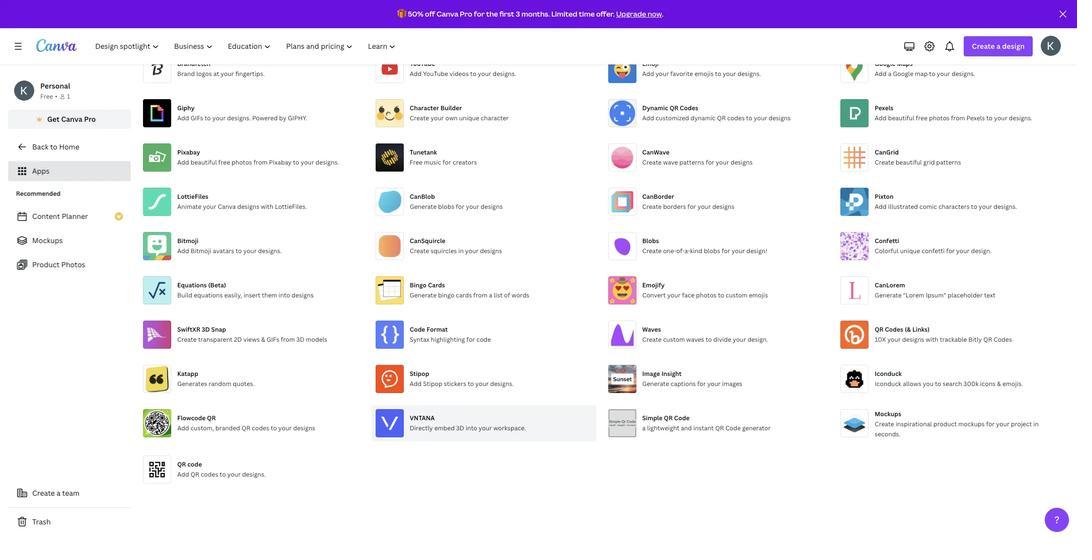 Task type: describe. For each thing, give the bounding box(es) containing it.
them
[[262, 291, 277, 300]]

mockups for mockups create inspirational product mockups for your project in seconds.
[[875, 410, 902, 419]]

beautiful for pexels
[[888, 114, 915, 122]]

for inside blobs create one-of-a-kind blobs for your design!
[[722, 247, 730, 255]]

your inside confetti colorful unique confetti for your design.
[[957, 247, 970, 255]]

create inside character builder create your own unique character
[[410, 114, 429, 122]]

tunetank
[[410, 148, 437, 157]]

cangrid create beautiful grid patterns
[[875, 148, 961, 167]]

youtube add youtube videos to your designs.
[[410, 59, 516, 78]]

creators
[[453, 158, 477, 167]]

your inside pexels add beautiful free photos from pexels to your designs.
[[994, 114, 1008, 122]]

codes inside qr code add qr codes to your designs.
[[201, 470, 218, 479]]

canlorem
[[875, 281, 905, 290]]

emojis inside emojify convert your face photos to custom emojis
[[749, 291, 768, 300]]

apps
[[32, 166, 50, 176]]

designs. inside "pixabay add beautiful free photos from pixabay to your designs."
[[316, 158, 339, 167]]

embed
[[435, 424, 455, 433]]

cansquircle
[[410, 237, 446, 245]]

dynamic
[[642, 104, 668, 112]]

customized
[[656, 114, 689, 122]]

photos
[[61, 260, 85, 269]]

for inside canblob generate blobs for your designs
[[456, 202, 465, 211]]

designs inside canblob generate blobs for your designs
[[481, 202, 503, 211]]

to inside emoji add your favorite emojis to your designs.
[[715, 70, 721, 78]]

1 vertical spatial stipop
[[423, 380, 442, 388]]

lottiefiles animate your canva designs with lottiefiles.
[[177, 192, 307, 211]]

pixabay add beautiful free photos from pixabay to your designs.
[[177, 148, 339, 167]]

your inside canborder create borders for your designs
[[698, 202, 711, 211]]

canborder create borders for your designs
[[642, 192, 735, 211]]

designs inside equations (beta) build equations easily, insert them into designs
[[292, 291, 314, 300]]

0 vertical spatial google
[[875, 59, 896, 68]]

blobs inside canblob generate blobs for your designs
[[438, 202, 455, 211]]

tunetank free music for creators
[[410, 148, 477, 167]]

from for pexels
[[951, 114, 965, 122]]

time
[[579, 9, 595, 19]]

your inside qr codes (& links) 10x your designs with trackable bitly qr codes
[[888, 335, 901, 344]]

simple qr code a lightweight and instant qr code generator
[[642, 414, 771, 433]]

inspirational
[[896, 420, 932, 429]]

patterns inside canwave create wave patterns for your designs
[[680, 158, 705, 167]]

for inside image insight generate captions for your images
[[697, 380, 706, 388]]

to inside the 'dynamic qr codes add customized dynamic qr codes to your designs'
[[746, 114, 753, 122]]

comic
[[920, 202, 937, 211]]

own
[[446, 114, 458, 122]]

add inside "pixabay add beautiful free photos from pixabay to your designs."
[[177, 158, 189, 167]]

cangrid
[[875, 148, 899, 157]]

captions
[[671, 380, 696, 388]]

mockups link
[[8, 231, 131, 251]]

your inside flowcode qr add custom, branded qr codes to your designs
[[278, 424, 292, 433]]

emojis.
[[1003, 380, 1023, 388]]

brand
[[177, 70, 195, 78]]

now
[[648, 9, 662, 19]]

a inside google maps add a google map to your designs.
[[888, 70, 892, 78]]

your inside the 'brandfetch brand logos at your fingertips.'
[[221, 70, 234, 78]]

product photos link
[[8, 255, 131, 275]]

•
[[55, 92, 57, 101]]

borders
[[663, 202, 686, 211]]

directly
[[410, 424, 433, 433]]

at
[[213, 70, 219, 78]]

colorful
[[875, 247, 899, 255]]

your inside character builder create your own unique character
[[431, 114, 444, 122]]

free •
[[40, 92, 57, 101]]

0 vertical spatial bitmoji
[[177, 237, 199, 245]]

create inside waves create custom waves to divide your design.
[[642, 335, 662, 344]]

equations (beta) build equations easily, insert them into designs
[[177, 281, 314, 300]]

your inside qr code add qr codes to your designs.
[[227, 470, 241, 479]]

create inside blobs create one-of-a-kind blobs for your design!
[[642, 247, 662, 255]]

your inside google maps add a google map to your designs.
[[937, 70, 950, 78]]

your inside bitmoji add bitmoji avatars to your designs.
[[243, 247, 257, 255]]

content planner link
[[8, 207, 131, 227]]

qr down the flowcode
[[177, 460, 186, 469]]

limited
[[552, 9, 578, 19]]

to inside pexels add beautiful free photos from pexels to your designs.
[[987, 114, 993, 122]]

your inside "pixabay add beautiful free photos from pixabay to your designs."
[[301, 158, 314, 167]]

months.
[[522, 9, 550, 19]]

words
[[512, 291, 530, 300]]

generates
[[177, 380, 207, 388]]

into inside "vntana directly embed 3d into your workspace."
[[466, 424, 477, 433]]

designs. inside bitmoji add bitmoji avatars to your designs.
[[258, 247, 282, 255]]

design. inside confetti colorful unique confetti for your design.
[[971, 247, 992, 255]]

0 vertical spatial youtube
[[410, 59, 435, 68]]

2 vertical spatial codes
[[994, 335, 1012, 344]]

codes inside the 'dynamic qr codes add customized dynamic qr codes to your designs'
[[680, 104, 698, 112]]

designs. inside qr code add qr codes to your designs.
[[242, 470, 266, 479]]

from for pixabay
[[254, 158, 268, 167]]

you
[[923, 380, 934, 388]]

to inside pixton add illustrated comic characters to your designs.
[[971, 202, 978, 211]]

list
[[494, 291, 503, 300]]

favorite
[[671, 70, 693, 78]]

bitmoji add bitmoji avatars to your designs.
[[177, 237, 282, 255]]

first
[[500, 9, 515, 19]]

pro inside button
[[84, 114, 96, 124]]

content planner
[[32, 212, 88, 221]]

insert
[[244, 291, 261, 300]]

photos for pexels
[[929, 114, 950, 122]]

bitly
[[969, 335, 982, 344]]

1 vertical spatial code
[[674, 414, 690, 423]]

character builder create your own unique character
[[410, 104, 509, 122]]

0 vertical spatial stipop
[[410, 370, 429, 378]]

your inside waves create custom waves to divide your design.
[[733, 335, 746, 344]]

1 vertical spatial codes
[[885, 325, 904, 334]]

back
[[32, 142, 48, 152]]

transparent
[[198, 335, 233, 344]]

add inside 'giphy add gifs to your designs. powered by giphy.'
[[177, 114, 189, 122]]

of
[[504, 291, 510, 300]]

0 horizontal spatial free
[[40, 92, 53, 101]]

swiftxr
[[177, 325, 200, 334]]

2 vertical spatial code
[[726, 424, 741, 433]]

0 vertical spatial pexels
[[875, 104, 894, 112]]

your inside mockups create inspirational product mockups for your project in seconds.
[[996, 420, 1010, 429]]

wave
[[663, 158, 678, 167]]

qr code add qr codes to your designs.
[[177, 460, 266, 479]]

(beta)
[[208, 281, 226, 290]]

in inside cansquircle create squircles in your designs
[[458, 247, 464, 255]]

0 horizontal spatial 3d
[[202, 325, 210, 334]]

with inside qr codes (& links) 10x your designs with trackable bitly qr codes
[[926, 335, 939, 344]]

0 vertical spatial pixabay
[[177, 148, 200, 157]]

offer.
[[596, 9, 615, 19]]

code inside qr code add qr codes to your designs.
[[187, 460, 202, 469]]

text
[[984, 291, 996, 300]]

qr up 'lightweight'
[[664, 414, 673, 423]]

equations
[[177, 281, 207, 290]]

brandfetch brand logos at your fingertips.
[[177, 59, 265, 78]]

format
[[427, 325, 448, 334]]

1 vertical spatial 3d
[[296, 335, 305, 344]]

designs inside qr codes (& links) 10x your designs with trackable bitly qr codes
[[903, 335, 925, 344]]

characters
[[939, 202, 970, 211]]

1 iconduck from the top
[[875, 370, 902, 378]]

a inside simple qr code a lightweight and instant qr code generator
[[642, 424, 646, 433]]

your inside "youtube add youtube videos to your designs."
[[478, 70, 491, 78]]

bingo
[[410, 281, 427, 290]]

canborder
[[642, 192, 674, 201]]

add inside flowcode qr add custom, branded qr codes to your designs
[[177, 424, 189, 433]]

1 vertical spatial bitmoji
[[191, 247, 211, 255]]

to inside 'giphy add gifs to your designs. powered by giphy.'
[[205, 114, 211, 122]]

character
[[481, 114, 509, 122]]

quotes.
[[233, 380, 255, 388]]

logos
[[196, 70, 212, 78]]

& inside iconduck iconduck allows you to search 300k icons & emojis.
[[997, 380, 1001, 388]]

codes inside the 'dynamic qr codes add customized dynamic qr codes to your designs'
[[727, 114, 745, 122]]

to inside bitmoji add bitmoji avatars to your designs.
[[236, 247, 242, 255]]

image insight generate captions for your images
[[642, 370, 743, 388]]

for left the in the top left of the page
[[474, 9, 485, 19]]

product photos
[[32, 260, 85, 269]]

custom inside emojify convert your face photos to custom emojis
[[726, 291, 748, 300]]

bingo cards generate bingo cards from a list of words
[[410, 281, 530, 300]]

into inside equations (beta) build equations easily, insert them into designs
[[279, 291, 290, 300]]

in inside mockups create inspirational product mockups for your project in seconds.
[[1034, 420, 1039, 429]]

from for a
[[474, 291, 488, 300]]

gifs inside 'giphy add gifs to your designs. powered by giphy.'
[[191, 114, 203, 122]]

add inside the stipop add stipop stickers to your designs.
[[410, 380, 422, 388]]

your inside cansquircle create squircles in your designs
[[465, 247, 479, 255]]

to inside waves create custom waves to divide your design.
[[706, 335, 712, 344]]

create a design
[[972, 41, 1025, 51]]

for inside mockups create inspirational product mockups for your project in seconds.
[[986, 420, 995, 429]]

add inside "youtube add youtube videos to your designs."
[[410, 70, 422, 78]]

katapp
[[177, 370, 198, 378]]

upgrade now button
[[616, 9, 662, 19]]

allows
[[903, 380, 922, 388]]

.
[[662, 9, 664, 19]]

custom inside waves create custom waves to divide your design.
[[663, 335, 685, 344]]

personal
[[40, 81, 70, 91]]

generate inside the canlorem generate "lorem ipsum" placeholder text
[[875, 291, 902, 300]]

designs. inside pexels add beautiful free photos from pexels to your designs.
[[1009, 114, 1033, 122]]

generate inside image insight generate captions for your images
[[642, 380, 669, 388]]

your inside lottiefiles animate your canva designs with lottiefiles.
[[203, 202, 216, 211]]

1 vertical spatial youtube
[[423, 70, 448, 78]]

canwave
[[642, 148, 670, 157]]

product
[[934, 420, 957, 429]]

emoji add your favorite emojis to your designs.
[[642, 59, 761, 78]]

create inside cangrid create beautiful grid patterns
[[875, 158, 894, 167]]

create inside swiftxr 3d snap create transparent 2d views & gifs from 3d models
[[177, 335, 197, 344]]

free inside tunetank free music for creators
[[410, 158, 423, 167]]

gifs inside swiftxr 3d snap create transparent 2d views & gifs from 3d models
[[267, 335, 279, 344]]

instant
[[694, 424, 714, 433]]

top level navigation element
[[89, 36, 405, 56]]

waves
[[687, 335, 704, 344]]

brandfetch
[[177, 59, 211, 68]]



Task type: locate. For each thing, give the bounding box(es) containing it.
1 horizontal spatial photos
[[696, 291, 717, 300]]

1 horizontal spatial canva
[[218, 202, 236, 211]]

designs
[[769, 114, 791, 122], [731, 158, 753, 167], [237, 202, 259, 211], [481, 202, 503, 211], [713, 202, 735, 211], [480, 247, 502, 255], [292, 291, 314, 300], [903, 335, 925, 344], [293, 424, 315, 433]]

to inside the stipop add stipop stickers to your designs.
[[468, 380, 474, 388]]

canva for lottiefiles
[[218, 202, 236, 211]]

qr right bitly
[[984, 335, 992, 344]]

beautiful up lottiefiles
[[191, 158, 217, 167]]

bitmoji
[[177, 237, 199, 245], [191, 247, 211, 255]]

free for pexels
[[916, 114, 928, 122]]

kendall parks image
[[1041, 36, 1061, 56]]

designs inside the 'dynamic qr codes add customized dynamic qr codes to your designs'
[[769, 114, 791, 122]]

1 vertical spatial free
[[218, 158, 230, 167]]

get
[[47, 114, 59, 124]]

3d left models
[[296, 335, 305, 344]]

photos right face
[[696, 291, 717, 300]]

0 horizontal spatial photos
[[232, 158, 252, 167]]

2 horizontal spatial codes
[[994, 335, 1012, 344]]

your inside 'giphy add gifs to your designs. powered by giphy.'
[[212, 114, 226, 122]]

code inside code format syntax highlighting for code
[[410, 325, 425, 334]]

0 horizontal spatial pixabay
[[177, 148, 200, 157]]

get canva pro
[[47, 114, 96, 124]]

2 patterns from the left
[[937, 158, 961, 167]]

designs. inside the stipop add stipop stickers to your designs.
[[490, 380, 514, 388]]

& inside swiftxr 3d snap create transparent 2d views & gifs from 3d models
[[261, 335, 265, 344]]

0 horizontal spatial pexels
[[875, 104, 894, 112]]

simple
[[642, 414, 663, 423]]

views
[[243, 335, 260, 344]]

qr right the branded
[[242, 424, 250, 433]]

giphy add gifs to your designs. powered by giphy.
[[177, 104, 307, 122]]

1 horizontal spatial in
[[1034, 420, 1039, 429]]

beautiful for cangrid
[[896, 158, 922, 167]]

1 horizontal spatial gifs
[[267, 335, 279, 344]]

1 vertical spatial in
[[1034, 420, 1039, 429]]

emojify convert your face photos to custom emojis
[[642, 281, 768, 300]]

youtube up character at left top
[[410, 59, 435, 68]]

to inside emojify convert your face photos to custom emojis
[[718, 291, 724, 300]]

pixabay down by
[[269, 158, 292, 167]]

your inside canwave create wave patterns for your designs
[[716, 158, 729, 167]]

designs inside flowcode qr add custom, branded qr codes to your designs
[[293, 424, 315, 433]]

iconduck left allows
[[875, 380, 902, 388]]

0 horizontal spatial custom
[[663, 335, 685, 344]]

bitmoji left avatars
[[191, 247, 211, 255]]

2 horizontal spatial photos
[[929, 114, 950, 122]]

a left 'map'
[[888, 70, 892, 78]]

"lorem
[[903, 291, 925, 300]]

create inside mockups create inspirational product mockups for your project in seconds.
[[875, 420, 894, 429]]

code right highlighting
[[477, 335, 491, 344]]

code left generator
[[726, 424, 741, 433]]

your inside emojify convert your face photos to custom emojis
[[667, 291, 681, 300]]

0 vertical spatial blobs
[[438, 202, 455, 211]]

with down links)
[[926, 335, 939, 344]]

add inside google maps add a google map to your designs.
[[875, 70, 887, 78]]

1 horizontal spatial codes
[[252, 424, 269, 433]]

planner
[[62, 212, 88, 221]]

search
[[943, 380, 962, 388]]

create up seconds.
[[875, 420, 894, 429]]

1 horizontal spatial blobs
[[704, 247, 720, 255]]

qr right instant
[[715, 424, 724, 433]]

cards
[[428, 281, 445, 290]]

a inside bingo cards generate bingo cards from a list of words
[[489, 291, 492, 300]]

pro left the in the top left of the page
[[460, 9, 472, 19]]

for inside code format syntax highlighting for code
[[467, 335, 475, 344]]

code up and
[[674, 414, 690, 423]]

trash link
[[8, 512, 131, 532]]

your inside pixton add illustrated comic characters to your designs.
[[979, 202, 992, 211]]

codes inside flowcode qr add custom, branded qr codes to your designs
[[252, 424, 269, 433]]

1 vertical spatial code
[[187, 460, 202, 469]]

canva right off
[[437, 9, 459, 19]]

beautiful for pixabay
[[191, 158, 217, 167]]

1 vertical spatial pro
[[84, 114, 96, 124]]

unique left confetti
[[900, 247, 920, 255]]

2 vertical spatial 3d
[[456, 424, 464, 433]]

1 horizontal spatial code
[[674, 414, 690, 423]]

add inside qr code add qr codes to your designs.
[[177, 470, 189, 479]]

add inside emoji add your favorite emojis to your designs.
[[642, 70, 654, 78]]

for inside confetti colorful unique confetti for your design.
[[947, 247, 955, 255]]

build
[[177, 291, 192, 300]]

for right music
[[443, 158, 451, 167]]

1 vertical spatial with
[[926, 335, 939, 344]]

qr right dynamic
[[717, 114, 726, 122]]

free inside pexels add beautiful free photos from pexels to your designs.
[[916, 114, 928, 122]]

design!
[[747, 247, 768, 255]]

patterns right wave
[[680, 158, 705, 167]]

to inside google maps add a google map to your designs.
[[929, 70, 936, 78]]

0 horizontal spatial gifs
[[191, 114, 203, 122]]

1 horizontal spatial into
[[466, 424, 477, 433]]

2 vertical spatial codes
[[201, 470, 218, 479]]

qr up customized
[[670, 104, 679, 112]]

1 vertical spatial iconduck
[[875, 380, 902, 388]]

qr down 'custom,'
[[191, 470, 199, 479]]

blobs up cansquircle
[[438, 202, 455, 211]]

create down "cangrid" on the top of the page
[[875, 158, 894, 167]]

seconds.
[[875, 430, 901, 439]]

unique right own
[[459, 114, 479, 122]]

0 horizontal spatial in
[[458, 247, 464, 255]]

pixton add illustrated comic characters to your designs.
[[875, 192, 1017, 211]]

of-
[[677, 247, 685, 255]]

1 vertical spatial &
[[997, 380, 1001, 388]]

0 vertical spatial free
[[40, 92, 53, 101]]

pixabay
[[177, 148, 200, 157], [269, 158, 292, 167]]

0 horizontal spatial code
[[410, 325, 425, 334]]

bitmoji down animate
[[177, 237, 199, 245]]

code
[[477, 335, 491, 344], [187, 460, 202, 469]]

create
[[972, 41, 995, 51], [410, 114, 429, 122], [642, 158, 662, 167], [875, 158, 894, 167], [642, 202, 662, 211], [410, 247, 429, 255], [642, 247, 662, 255], [177, 335, 197, 344], [642, 335, 662, 344], [875, 420, 894, 429], [32, 489, 55, 498]]

canlorem generate "lorem ipsum" placeholder text
[[875, 281, 996, 300]]

beautiful up "cangrid" on the top of the page
[[888, 114, 915, 122]]

0 horizontal spatial unique
[[459, 114, 479, 122]]

emojis right favorite
[[695, 70, 714, 78]]

dynamic
[[691, 114, 716, 122]]

1 vertical spatial into
[[466, 424, 477, 433]]

emojis down design!
[[749, 291, 768, 300]]

blobs
[[438, 202, 455, 211], [704, 247, 720, 255]]

blobs
[[642, 237, 659, 245]]

1 horizontal spatial emojis
[[749, 291, 768, 300]]

photos up cangrid create beautiful grid patterns at top right
[[929, 114, 950, 122]]

1 vertical spatial blobs
[[704, 247, 720, 255]]

create left design
[[972, 41, 995, 51]]

for inside tunetank free music for creators
[[443, 158, 451, 167]]

create down canborder
[[642, 202, 662, 211]]

photos inside "pixabay add beautiful free photos from pixabay to your designs."
[[232, 158, 252, 167]]

1 vertical spatial emojis
[[749, 291, 768, 300]]

create down blobs
[[642, 247, 662, 255]]

for right captions
[[697, 380, 706, 388]]

grid
[[924, 158, 935, 167]]

design. up the text
[[971, 247, 992, 255]]

codes left (&
[[885, 325, 904, 334]]

1 vertical spatial free
[[410, 158, 423, 167]]

design
[[1003, 41, 1025, 51]]

2 horizontal spatial code
[[726, 424, 741, 433]]

highlighting
[[431, 335, 465, 344]]

models
[[306, 335, 327, 344]]

designs inside cansquircle create squircles in your designs
[[480, 247, 502, 255]]

pro up back to home link
[[84, 114, 96, 124]]

designs. inside 'giphy add gifs to your designs. powered by giphy.'
[[227, 114, 251, 122]]

0 vertical spatial with
[[261, 202, 273, 211]]

gifs right views
[[267, 335, 279, 344]]

3d left snap
[[202, 325, 210, 334]]

3d inside "vntana directly embed 3d into your workspace."
[[456, 424, 464, 433]]

face
[[682, 291, 695, 300]]

photos for custom
[[696, 291, 717, 300]]

1 vertical spatial gifs
[[267, 335, 279, 344]]

1 vertical spatial design.
[[748, 335, 768, 344]]

2 iconduck from the top
[[875, 380, 902, 388]]

photos up lottiefiles animate your canva designs with lottiefiles.
[[232, 158, 252, 167]]

videos
[[450, 70, 469, 78]]

1 patterns from the left
[[680, 158, 705, 167]]

for inside canwave create wave patterns for your designs
[[706, 158, 715, 167]]

2 vertical spatial photos
[[696, 291, 717, 300]]

lottiefiles
[[177, 192, 208, 201]]

1 vertical spatial unique
[[900, 247, 920, 255]]

google
[[875, 59, 896, 68], [893, 70, 914, 78]]

1 horizontal spatial 3d
[[296, 335, 305, 344]]

code format syntax highlighting for code
[[410, 325, 491, 344]]

create inside cansquircle create squircles in your designs
[[410, 247, 429, 255]]

emojis inside emoji add your favorite emojis to your designs.
[[695, 70, 714, 78]]

pixton
[[875, 192, 894, 201]]

add inside bitmoji add bitmoji avatars to your designs.
[[177, 247, 189, 255]]

1 horizontal spatial codes
[[885, 325, 904, 334]]

vntana group
[[372, 405, 596, 442]]

🎁 50% off canva pro for the first 3 months. limited time offer. upgrade now .
[[397, 9, 664, 19]]

generator
[[742, 424, 771, 433]]

create inside canborder create borders for your designs
[[642, 202, 662, 211]]

1 horizontal spatial with
[[926, 335, 939, 344]]

for right wave
[[706, 158, 715, 167]]

3d right embed
[[456, 424, 464, 433]]

300k
[[964, 380, 979, 388]]

to inside flowcode qr add custom, branded qr codes to your designs
[[271, 424, 277, 433]]

designs inside canborder create borders for your designs
[[713, 202, 735, 211]]

your inside the stipop add stipop stickers to your designs.
[[476, 380, 489, 388]]

google maps add a google map to your designs.
[[875, 59, 976, 78]]

a left design
[[997, 41, 1001, 51]]

0 horizontal spatial with
[[261, 202, 273, 211]]

blobs right kind
[[704, 247, 720, 255]]

0 vertical spatial pro
[[460, 9, 472, 19]]

iconduck
[[875, 370, 902, 378], [875, 380, 902, 388]]

codes up dynamic
[[680, 104, 698, 112]]

avatars
[[213, 247, 234, 255]]

patterns right the grid
[[937, 158, 961, 167]]

stipop down syntax at the bottom left
[[410, 370, 429, 378]]

confetti
[[875, 237, 899, 245]]

designs. inside google maps add a google map to your designs.
[[952, 70, 976, 78]]

generate down canblob
[[410, 202, 437, 211]]

in right squircles
[[458, 247, 464, 255]]

0 horizontal spatial code
[[187, 460, 202, 469]]

design. right divide
[[748, 335, 768, 344]]

1 vertical spatial codes
[[252, 424, 269, 433]]

generate down bingo
[[410, 291, 437, 300]]

pixabay down the giphy on the left
[[177, 148, 200, 157]]

a down simple
[[642, 424, 646, 433]]

create inside create a design "dropdown button"
[[972, 41, 995, 51]]

1 horizontal spatial mockups
[[875, 410, 902, 419]]

canva for 🎁
[[437, 9, 459, 19]]

a left "team"
[[57, 489, 60, 498]]

back to home
[[32, 142, 79, 152]]

2 horizontal spatial canva
[[437, 9, 459, 19]]

mockups down 'content'
[[32, 236, 63, 245]]

free down tunetank
[[410, 158, 423, 167]]

mockups up seconds.
[[875, 410, 902, 419]]

pro
[[460, 9, 472, 19], [84, 114, 96, 124]]

free left '•'
[[40, 92, 53, 101]]

2 horizontal spatial 3d
[[456, 424, 464, 433]]

your inside blobs create one-of-a-kind blobs for your design!
[[732, 247, 745, 255]]

0 vertical spatial unique
[[459, 114, 479, 122]]

from inside bingo cards generate bingo cards from a list of words
[[474, 291, 488, 300]]

create inside canwave create wave patterns for your designs
[[642, 158, 662, 167]]

1 horizontal spatial free
[[410, 158, 423, 167]]

0 vertical spatial in
[[458, 247, 464, 255]]

designs inside lottiefiles animate your canva designs with lottiefiles.
[[237, 202, 259, 211]]

in right project at right bottom
[[1034, 420, 1039, 429]]

for right kind
[[722, 247, 730, 255]]

& right views
[[261, 335, 265, 344]]

easily,
[[224, 291, 242, 300]]

0 horizontal spatial mockups
[[32, 236, 63, 245]]

upgrade
[[616, 9, 646, 19]]

gifs
[[191, 114, 203, 122], [267, 335, 279, 344]]

1 horizontal spatial unique
[[900, 247, 920, 255]]

designs. inside emoji add your favorite emojis to your designs.
[[738, 70, 761, 78]]

for inside canborder create borders for your designs
[[688, 202, 696, 211]]

1 horizontal spatial design.
[[971, 247, 992, 255]]

add inside the 'dynamic qr codes add customized dynamic qr codes to your designs'
[[642, 114, 654, 122]]

add inside pixton add illustrated comic characters to your designs.
[[875, 202, 887, 211]]

unique inside character builder create your own unique character
[[459, 114, 479, 122]]

0 vertical spatial &
[[261, 335, 265, 344]]

1 horizontal spatial code
[[477, 335, 491, 344]]

list
[[8, 207, 131, 275]]

a inside create a team button
[[57, 489, 60, 498]]

a-
[[685, 247, 690, 255]]

youtube
[[410, 59, 435, 68], [423, 70, 448, 78]]

canblob
[[410, 192, 435, 201]]

0 horizontal spatial codes
[[680, 104, 698, 112]]

design. inside waves create custom waves to divide your design.
[[748, 335, 768, 344]]

add inside pexels add beautiful free photos from pexels to your designs.
[[875, 114, 887, 122]]

0 vertical spatial code
[[410, 325, 425, 334]]

create left "team"
[[32, 489, 55, 498]]

custom left waves
[[663, 335, 685, 344]]

from inside swiftxr 3d snap create transparent 2d views & gifs from 3d models
[[281, 335, 295, 344]]

designs. inside "youtube add youtube videos to your designs."
[[493, 70, 516, 78]]

1 vertical spatial custom
[[663, 335, 685, 344]]

0 vertical spatial canva
[[437, 9, 459, 19]]

google left maps
[[875, 59, 896, 68]]

icons
[[980, 380, 996, 388]]

canva inside button
[[61, 114, 82, 124]]

create a team
[[32, 489, 80, 498]]

flowcode
[[177, 414, 206, 423]]

your inside "vntana directly embed 3d into your workspace."
[[479, 424, 492, 433]]

3
[[516, 9, 520, 19]]

to inside "youtube add youtube videos to your designs."
[[470, 70, 477, 78]]

confetti
[[922, 247, 945, 255]]

list containing content planner
[[8, 207, 131, 275]]

confetti colorful unique confetti for your design.
[[875, 237, 992, 255]]

1 vertical spatial google
[[893, 70, 914, 78]]

for right the mockups
[[986, 420, 995, 429]]

0 horizontal spatial patterns
[[680, 158, 705, 167]]

mockups for mockups
[[32, 236, 63, 245]]

animate
[[177, 202, 202, 211]]

0 horizontal spatial pro
[[84, 114, 96, 124]]

to inside iconduck iconduck allows you to search 300k icons & emojis.
[[935, 380, 942, 388]]

for right borders
[[688, 202, 696, 211]]

syntax
[[410, 335, 430, 344]]

a left list
[[489, 291, 492, 300]]

codes down 'custom,'
[[201, 470, 218, 479]]

lottiefiles.
[[275, 202, 307, 211]]

(&
[[905, 325, 911, 334]]

code up syntax at the bottom left
[[410, 325, 425, 334]]

qr up the 10x
[[875, 325, 884, 334]]

1 vertical spatial canva
[[61, 114, 82, 124]]

0 vertical spatial codes
[[727, 114, 745, 122]]

codes right dynamic
[[727, 114, 745, 122]]

0 horizontal spatial into
[[279, 291, 290, 300]]

patterns inside cangrid create beautiful grid patterns
[[937, 158, 961, 167]]

1 horizontal spatial custom
[[726, 291, 748, 300]]

your inside the 'dynamic qr codes add customized dynamic qr codes to your designs'
[[754, 114, 767, 122]]

for
[[474, 9, 485, 19], [443, 158, 451, 167], [706, 158, 715, 167], [456, 202, 465, 211], [688, 202, 696, 211], [722, 247, 730, 255], [947, 247, 955, 255], [467, 335, 475, 344], [697, 380, 706, 388], [986, 420, 995, 429]]

0 vertical spatial free
[[916, 114, 928, 122]]

1 horizontal spatial pro
[[460, 9, 472, 19]]

1 vertical spatial photos
[[232, 158, 252, 167]]

designs inside canwave create wave patterns for your designs
[[731, 158, 753, 167]]

0 vertical spatial 3d
[[202, 325, 210, 334]]

emoji
[[642, 59, 659, 68]]

create down waves
[[642, 335, 662, 344]]

for up cansquircle create squircles in your designs
[[456, 202, 465, 211]]

mockups
[[32, 236, 63, 245], [875, 410, 902, 419]]

free up lottiefiles animate your canva designs with lottiefiles.
[[218, 158, 230, 167]]

unique inside confetti colorful unique confetti for your design.
[[900, 247, 920, 255]]

1 horizontal spatial free
[[916, 114, 928, 122]]

0 vertical spatial codes
[[680, 104, 698, 112]]

0 vertical spatial mockups
[[32, 236, 63, 245]]

generate down image in the bottom right of the page
[[642, 380, 669, 388]]

stipop left stickers
[[423, 380, 442, 388]]

0 horizontal spatial &
[[261, 335, 265, 344]]

0 vertical spatial gifs
[[191, 114, 203, 122]]

create down cansquircle
[[410, 247, 429, 255]]

youtube left videos
[[423, 70, 448, 78]]

gifs down the giphy on the left
[[191, 114, 203, 122]]

beautiful left the grid
[[896, 158, 922, 167]]

create inside create a team button
[[32, 489, 55, 498]]

design.
[[971, 247, 992, 255], [748, 335, 768, 344]]

custom up divide
[[726, 291, 748, 300]]

with left lottiefiles.
[[261, 202, 273, 211]]

1 vertical spatial mockups
[[875, 410, 902, 419]]

photos inside pexels add beautiful free photos from pexels to your designs.
[[929, 114, 950, 122]]

1 vertical spatial pixabay
[[269, 158, 292, 167]]

from inside "pixabay add beautiful free photos from pixabay to your designs."
[[254, 158, 268, 167]]

free for pixabay
[[218, 158, 230, 167]]

free up cangrid create beautiful grid patterns at top right
[[916, 114, 928, 122]]

50%
[[408, 9, 424, 19]]

iconduck down the 10x
[[875, 370, 902, 378]]

create a design button
[[964, 36, 1033, 56]]

for right highlighting
[[467, 335, 475, 344]]

canva
[[437, 9, 459, 19], [61, 114, 82, 124], [218, 202, 236, 211]]

create down character at left top
[[410, 114, 429, 122]]

qr up 'custom,'
[[207, 414, 216, 423]]

create a team button
[[8, 484, 131, 504]]

codes
[[680, 104, 698, 112], [885, 325, 904, 334], [994, 335, 1012, 344]]

mockups
[[959, 420, 985, 429]]

codes right bitly
[[994, 335, 1012, 344]]

to inside "pixabay add beautiful free photos from pixabay to your designs."
[[293, 158, 299, 167]]

into right embed
[[466, 424, 477, 433]]

generate inside canblob generate blobs for your designs
[[410, 202, 437, 211]]

unique
[[459, 114, 479, 122], [900, 247, 920, 255]]

0 horizontal spatial emojis
[[695, 70, 714, 78]]

0 vertical spatial emojis
[[695, 70, 714, 78]]

1 horizontal spatial pexels
[[967, 114, 985, 122]]

beautiful inside cangrid create beautiful grid patterns
[[896, 158, 922, 167]]

off
[[425, 9, 435, 19]]

home
[[59, 142, 79, 152]]

0 vertical spatial design.
[[971, 247, 992, 255]]

canva right animate
[[218, 202, 236, 211]]

photos for pixabay
[[232, 158, 252, 167]]

workspace.
[[494, 424, 526, 433]]

canva right get
[[61, 114, 82, 124]]

your inside image insight generate captions for your images
[[708, 380, 721, 388]]

your
[[221, 70, 234, 78], [478, 70, 491, 78], [656, 70, 669, 78], [723, 70, 736, 78], [937, 70, 950, 78], [212, 114, 226, 122], [431, 114, 444, 122], [754, 114, 767, 122], [994, 114, 1008, 122], [301, 158, 314, 167], [716, 158, 729, 167], [203, 202, 216, 211], [466, 202, 479, 211], [698, 202, 711, 211], [979, 202, 992, 211], [243, 247, 257, 255], [465, 247, 479, 255], [732, 247, 745, 255], [957, 247, 970, 255], [667, 291, 681, 300], [733, 335, 746, 344], [888, 335, 901, 344], [476, 380, 489, 388], [708, 380, 721, 388], [996, 420, 1010, 429], [278, 424, 292, 433], [479, 424, 492, 433], [227, 470, 241, 479]]

0 vertical spatial code
[[477, 335, 491, 344]]

pexels add beautiful free photos from pexels to your designs.
[[875, 104, 1033, 122]]

1 horizontal spatial patterns
[[937, 158, 961, 167]]

generate inside bingo cards generate bingo cards from a list of words
[[410, 291, 437, 300]]

from inside pexels add beautiful free photos from pexels to your designs.
[[951, 114, 965, 122]]

1 vertical spatial pexels
[[967, 114, 985, 122]]

giphy
[[177, 104, 195, 112]]

0 vertical spatial photos
[[929, 114, 950, 122]]

for right confetti
[[947, 247, 955, 255]]

generate down canlorem
[[875, 291, 902, 300]]

to
[[470, 70, 477, 78], [715, 70, 721, 78], [929, 70, 936, 78], [205, 114, 211, 122], [746, 114, 753, 122], [987, 114, 993, 122], [50, 142, 57, 152], [293, 158, 299, 167], [971, 202, 978, 211], [236, 247, 242, 255], [718, 291, 724, 300], [706, 335, 712, 344], [468, 380, 474, 388], [935, 380, 942, 388], [271, 424, 277, 433], [220, 470, 226, 479]]

to inside qr code add qr codes to your designs.
[[220, 470, 226, 479]]

& right icons
[[997, 380, 1001, 388]]

google down maps
[[893, 70, 914, 78]]



Task type: vqa. For each thing, say whether or not it's contained in the screenshot.


